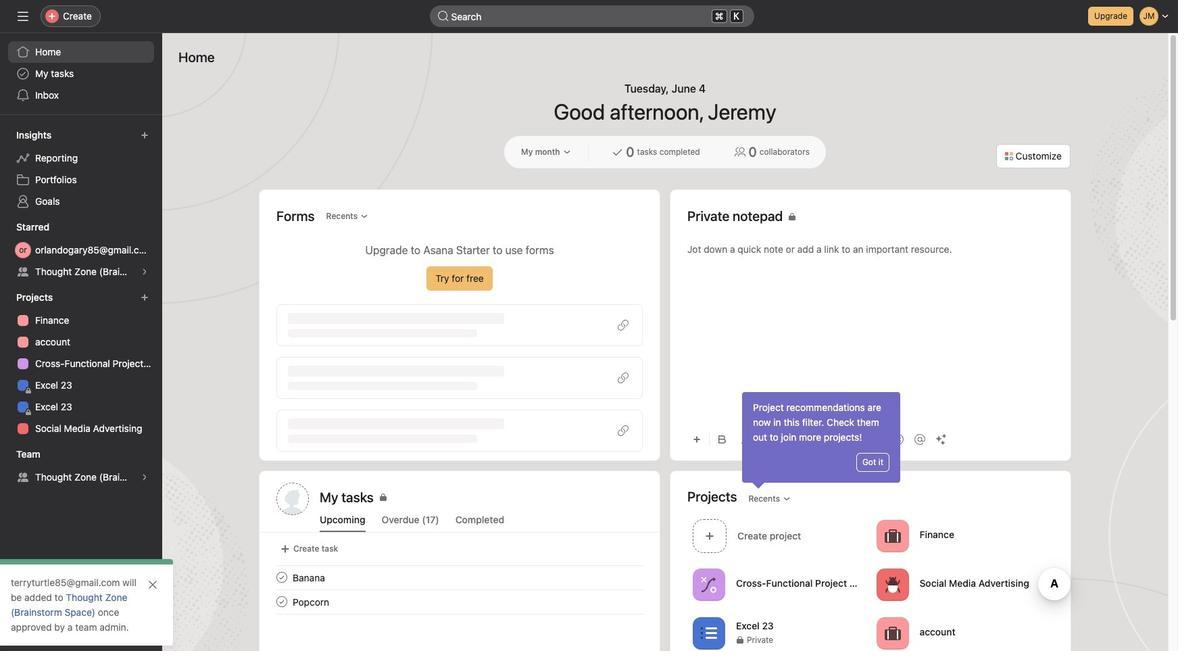 Task type: vqa. For each thing, say whether or not it's contained in the screenshot.
1 comment icon at the top left
no



Task type: locate. For each thing, give the bounding box(es) containing it.
see details, thought zone (brainstorm space) image inside teams 'element'
[[141, 473, 149, 482]]

briefcase image
[[885, 528, 901, 544], [885, 625, 901, 642]]

1 see details, thought zone (brainstorm space) image from the top
[[141, 268, 149, 276]]

italics image
[[740, 436, 748, 444]]

see details, thought zone (brainstorm space) image
[[141, 268, 149, 276], [141, 473, 149, 482]]

emoji image
[[894, 434, 904, 445]]

tooltip
[[743, 392, 901, 487]]

global element
[[0, 33, 162, 114]]

mark complete image
[[274, 570, 290, 586]]

list item
[[260, 590, 660, 614]]

2 see details, thought zone (brainstorm space) image from the top
[[141, 473, 149, 482]]

add profile photo image
[[277, 483, 309, 515]]

1 vertical spatial see details, thought zone (brainstorm space) image
[[141, 473, 149, 482]]

1 briefcase image from the top
[[885, 528, 901, 544]]

0 vertical spatial see details, thought zone (brainstorm space) image
[[141, 268, 149, 276]]

1 vertical spatial briefcase image
[[885, 625, 901, 642]]

numbered list image
[[848, 436, 856, 444]]

toolbar
[[688, 424, 1055, 455]]

hide sidebar image
[[18, 11, 28, 22]]

see details, thought zone (brainstorm space) image inside starred element
[[141, 268, 149, 276]]

list image
[[701, 625, 718, 642]]

briefcase image up bug icon
[[885, 528, 901, 544]]

0 vertical spatial briefcase image
[[885, 528, 901, 544]]

link image
[[870, 436, 878, 444]]

underline image
[[762, 436, 770, 444]]

teams element
[[0, 442, 162, 491]]

None field
[[430, 5, 755, 27]]

Search tasks, projects, and more text field
[[430, 5, 755, 27]]

briefcase image down bug icon
[[885, 625, 901, 642]]

close image
[[147, 580, 158, 591]]

new project or portfolio image
[[141, 294, 149, 302]]

bulleted list image
[[827, 436, 835, 444]]

2 briefcase image from the top
[[885, 625, 901, 642]]



Task type: describe. For each thing, give the bounding box(es) containing it.
line_and_symbols image
[[701, 577, 718, 593]]

Mark complete checkbox
[[274, 594, 290, 610]]

code image
[[805, 436, 813, 444]]

mark complete image
[[274, 594, 290, 610]]

bold image
[[718, 436, 726, 444]]

starred element
[[0, 215, 162, 285]]

new insights image
[[141, 131, 149, 139]]

insights element
[[0, 123, 162, 215]]

insert an object image
[[693, 436, 701, 444]]

bug image
[[885, 577, 901, 593]]

isinverse image
[[438, 11, 449, 22]]

Mark complete checkbox
[[274, 570, 290, 586]]

projects element
[[0, 285, 162, 442]]

or image
[[19, 242, 27, 258]]

ai assist options (upgrade) image
[[937, 434, 948, 445]]

strikethrough image
[[783, 436, 791, 444]]

at mention image
[[915, 434, 926, 445]]



